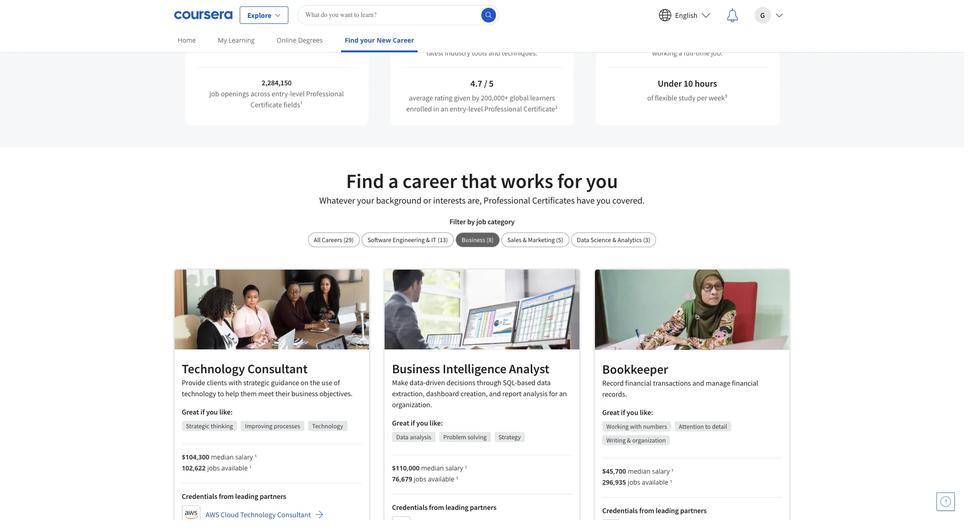 Task type: locate. For each thing, give the bounding box(es) containing it.
optional
[[293, 24, 326, 35]]

for up "have"
[[558, 168, 582, 194]]

0 horizontal spatial like:
[[219, 407, 233, 416]]

analytics
[[618, 236, 642, 244]]

to
[[321, 37, 328, 46], [467, 37, 474, 46], [218, 389, 224, 398], [706, 422, 711, 431]]

salary down organization
[[652, 467, 670, 476]]

296,935
[[603, 478, 626, 487]]

a left full-
[[679, 48, 683, 57]]

1 new from the left
[[307, 37, 320, 46]]

credentials down '296,935'
[[603, 506, 638, 515]]

1 horizontal spatial great if you like:
[[392, 418, 443, 428]]

science
[[591, 236, 612, 244]]

new inside prior experience optional build job-ready skills, even if you're new to the field.
[[307, 37, 320, 46]]

All Careers (29) button
[[308, 233, 360, 247]]

1 vertical spatial level
[[469, 104, 483, 113]]

1 horizontal spatial analysis
[[523, 389, 548, 398]]

even
[[265, 37, 279, 46]]

1 horizontal spatial median
[[421, 464, 444, 472]]

1 horizontal spatial entry-
[[450, 104, 469, 113]]

a inside the find a career that works for you whatever your background or interests are, professional certificates have you covered.
[[388, 168, 399, 194]]

working
[[652, 48, 677, 57]]

0 horizontal spatial entry-
[[272, 89, 290, 98]]

level up fields¹
[[290, 89, 305, 98]]

if for technology consultant
[[201, 407, 205, 416]]

my learning link
[[214, 30, 258, 50]]

analysis down organization. in the bottom of the page
[[410, 433, 432, 441]]

problem solving
[[444, 433, 487, 441]]

0 vertical spatial find
[[345, 36, 359, 44]]

partners for financial
[[681, 506, 707, 515]]

the left field.
[[329, 37, 339, 46]]

certificates
[[532, 194, 575, 206]]

1 horizontal spatial with
[[630, 422, 642, 431]]

entry-
[[272, 89, 290, 98], [450, 104, 469, 113]]

1 horizontal spatial business
[[462, 236, 486, 244]]

attention to detail
[[679, 422, 728, 431]]

business left (8)
[[462, 236, 486, 244]]

median inside $45,700 median salary ¹ 296,935 jobs available ¹
[[628, 467, 651, 476]]

1 horizontal spatial data
[[577, 236, 590, 244]]

skills
[[451, 37, 466, 46]]

0 vertical spatial analysis
[[523, 389, 548, 398]]

great if you like: up data analysis
[[392, 418, 443, 428]]

business inside button
[[462, 236, 486, 244]]

and down through at bottom
[[489, 389, 501, 398]]

None search field
[[298, 5, 500, 25]]

with inside technology consultant provide clients with strategic guidance on the use of technology to help them meet their business objectives.
[[228, 378, 242, 387]]

your up latest at the top left of page
[[421, 37, 435, 46]]

certificate
[[251, 100, 282, 109]]

1 horizontal spatial great
[[392, 418, 409, 428]]

of left flexible
[[648, 93, 654, 102]]

leading down $45,700 median salary ¹ 296,935 jobs available ¹
[[656, 506, 679, 515]]

data up $110,000
[[396, 433, 409, 441]]

the right using
[[553, 37, 563, 46]]

and inside bookkeeper record financial transactions and manage financial records.
[[693, 378, 705, 388]]

4.7
[[471, 78, 483, 89]]

you up working with numbers
[[627, 408, 639, 417]]

0 horizontal spatial from
[[219, 492, 234, 501]]

1 horizontal spatial available
[[428, 475, 455, 483]]

credentials from leading partners down $45,700 median salary ¹ 296,935 jobs available ¹
[[603, 506, 707, 515]]

like: for record
[[640, 408, 653, 417]]

new inside earn a valuable credential apply your new skills to real-world projects using the latest industry tools and techniques.
[[436, 37, 449, 46]]

2 horizontal spatial credentials
[[603, 506, 638, 515]]

0 horizontal spatial a
[[388, 168, 399, 194]]

all
[[314, 236, 321, 244]]

industry
[[445, 48, 471, 57]]

find left new
[[345, 36, 359, 44]]

them
[[241, 389, 257, 398]]

with up writing & organization
[[630, 422, 642, 431]]

salary down improving
[[235, 453, 253, 461]]

salary inside $110,000 median salary ¹ 76,679 jobs available ¹
[[446, 464, 463, 472]]

available for consultant
[[222, 464, 248, 472]]

to inside prior experience optional build job-ready skills, even if you're new to the field.
[[321, 37, 328, 46]]

1 horizontal spatial level
[[469, 104, 483, 113]]

1 vertical spatial find
[[346, 168, 384, 194]]

1 vertical spatial job
[[477, 217, 486, 226]]

2 horizontal spatial from
[[640, 506, 655, 515]]

0 horizontal spatial job
[[210, 89, 219, 98]]

learning
[[229, 36, 255, 44]]

2 horizontal spatial partners
[[681, 506, 707, 515]]

1 horizontal spatial credentials from leading partners
[[392, 503, 497, 512]]

2 vertical spatial and
[[489, 389, 501, 398]]

new down optional
[[307, 37, 320, 46]]

1 vertical spatial technology
[[312, 422, 343, 430]]

salary inside $45,700 median salary ¹ 296,935 jobs available ¹
[[652, 467, 670, 476]]

1 horizontal spatial leading
[[446, 503, 469, 512]]

1 horizontal spatial like:
[[430, 418, 443, 428]]

$45,700
[[603, 467, 626, 476]]

software engineering & it (13)
[[368, 236, 448, 244]]

to left help
[[218, 389, 224, 398]]

available for record
[[642, 478, 669, 487]]

0 vertical spatial business
[[462, 236, 486, 244]]

0 vertical spatial of
[[648, 93, 654, 102]]

0 vertical spatial a
[[452, 24, 456, 35]]

2 horizontal spatial great if you like:
[[603, 408, 653, 417]]

the inside technology consultant provide clients with strategic guidance on the use of technology to help them meet their business objectives.
[[310, 378, 320, 387]]

1 vertical spatial with
[[630, 422, 642, 431]]

under 10 hours of flexible study per week³
[[648, 78, 728, 102]]

2 horizontal spatial available
[[642, 478, 669, 487]]

find for a
[[346, 168, 384, 194]]

coursera image
[[174, 8, 232, 22]]

learners
[[530, 93, 555, 102]]

0 vertical spatial professional
[[306, 89, 344, 98]]

2 horizontal spatial leading
[[656, 506, 679, 515]]

professional inside 4.7 / 5 average rating given by 200,000+ global learners enrolled in an entry-level professional certificate²
[[485, 104, 522, 113]]

english button
[[652, 0, 718, 30]]

option group
[[308, 233, 657, 247]]

the inside earn a valuable credential apply your new skills to real-world projects using the latest industry tools and techniques.
[[553, 37, 563, 46]]

level down 'given'
[[469, 104, 483, 113]]

financial
[[626, 378, 652, 388], [732, 378, 759, 388]]

1 horizontal spatial new
[[436, 37, 449, 46]]

0 horizontal spatial of
[[334, 378, 340, 387]]

0 vertical spatial level
[[290, 89, 305, 98]]

across
[[251, 89, 270, 98]]

0 horizontal spatial great
[[182, 407, 199, 416]]

data inside button
[[577, 236, 590, 244]]

have
[[577, 194, 595, 206]]

new
[[307, 37, 320, 46], [436, 37, 449, 46]]

intelligence
[[443, 361, 507, 377]]

1 vertical spatial entry-
[[450, 104, 469, 113]]

rating
[[435, 93, 453, 102]]

business up "data-"
[[392, 361, 440, 377]]

available inside $110,000 median salary ¹ 76,679 jobs available ¹
[[428, 475, 455, 483]]

if up strategic
[[201, 407, 205, 416]]

jobs right '296,935'
[[628, 478, 641, 487]]

numbers
[[643, 422, 667, 431]]

0 horizontal spatial credentials
[[182, 492, 217, 501]]

credentials from leading partners for consultant
[[182, 492, 286, 501]]

business inside business intelligence analyst make data-driven decisions through sql-based data extraction, dashboard creation, and report analysis for an organization.
[[392, 361, 440, 377]]

median right '$45,700'
[[628, 467, 651, 476]]

2 vertical spatial a
[[388, 168, 399, 194]]

0 horizontal spatial salary
[[235, 453, 253, 461]]

your
[[360, 36, 375, 44], [421, 37, 435, 46], [357, 194, 374, 206]]

technology up clients
[[182, 360, 245, 377]]

for
[[558, 168, 582, 194], [549, 389, 558, 398]]

0 vertical spatial entry-
[[272, 89, 290, 98]]

1 horizontal spatial of
[[648, 93, 654, 102]]

entry- down 2,284,150
[[272, 89, 290, 98]]

& left it
[[426, 236, 430, 244]]

degrees
[[298, 36, 323, 44]]

by right the filter
[[467, 217, 475, 226]]

you up strategic thinking
[[206, 407, 218, 416]]

0 vertical spatial an
[[441, 104, 449, 113]]

credentials from leading partners up cloud
[[182, 492, 286, 501]]

if right even
[[281, 37, 285, 46]]

0 horizontal spatial business
[[392, 361, 440, 377]]

and left manage
[[693, 378, 705, 388]]

available for intelligence
[[428, 475, 455, 483]]

$110,000 median salary ¹ 76,679 jobs available ¹
[[392, 464, 467, 483]]

you up data analysis
[[417, 418, 428, 428]]

salary for consultant
[[235, 453, 253, 461]]

0 horizontal spatial data
[[396, 433, 409, 441]]

1 vertical spatial of
[[334, 378, 340, 387]]

technology for technology consultant provide clients with strategic guidance on the use of technology to help them meet their business objectives.
[[182, 360, 245, 377]]

to down optional
[[321, 37, 328, 46]]

of
[[648, 93, 654, 102], [334, 378, 340, 387]]

under
[[658, 78, 682, 89]]

leading down $110,000 median salary ¹ 76,679 jobs available ¹
[[446, 503, 469, 512]]

in down rating
[[434, 104, 439, 113]]

your inside earn a valuable credential apply your new skills to real-world projects using the latest industry tools and techniques.
[[421, 37, 435, 46]]

1 horizontal spatial an
[[559, 389, 567, 398]]

a inside complete the training in less than 6 months while working a full-time job.
[[679, 48, 683, 57]]

from down $110,000 median salary ¹ 76,679 jobs available ¹
[[429, 503, 444, 512]]

2 horizontal spatial credentials from leading partners
[[603, 506, 707, 515]]

to left real-
[[467, 37, 474, 46]]

1 vertical spatial and
[[693, 378, 705, 388]]

manage
[[706, 378, 731, 388]]

credentials from leading partners for record
[[603, 506, 707, 515]]

given
[[454, 93, 471, 102]]

0 horizontal spatial credentials from leading partners
[[182, 492, 286, 501]]

like: up data analysis
[[430, 418, 443, 428]]

0 vertical spatial in
[[680, 37, 686, 46]]

in left less
[[680, 37, 686, 46]]

technology inside technology consultant provide clients with strategic guidance on the use of technology to help them meet their business objectives.
[[182, 360, 245, 377]]

1 horizontal spatial salary
[[446, 464, 463, 472]]

leading for record
[[656, 506, 679, 515]]

What do you want to learn? text field
[[298, 5, 500, 25]]

job up business (8)
[[477, 217, 486, 226]]

credentials down 76,679
[[392, 503, 428, 512]]

jobs
[[207, 464, 220, 472], [414, 475, 427, 483], [628, 478, 641, 487]]

of right use at the left bottom
[[334, 378, 340, 387]]

median right $110,000
[[421, 464, 444, 472]]

strategic
[[243, 378, 270, 387]]

0 vertical spatial for
[[558, 168, 582, 194]]

2 horizontal spatial a
[[679, 48, 683, 57]]

2 horizontal spatial great
[[603, 408, 620, 417]]

a for new
[[452, 24, 456, 35]]

you up "have"
[[586, 168, 618, 194]]

1 vertical spatial for
[[549, 389, 558, 398]]

1 vertical spatial a
[[679, 48, 683, 57]]

like: up numbers
[[640, 408, 653, 417]]

from for intelligence
[[429, 503, 444, 512]]

earn
[[432, 24, 450, 35]]

analysis down data
[[523, 389, 548, 398]]

1 vertical spatial in
[[434, 104, 439, 113]]

0 vertical spatial consultant
[[248, 360, 308, 377]]

of inside technology consultant provide clients with strategic guidance on the use of technology to help them meet their business objectives.
[[334, 378, 340, 387]]

professional inside 2,284,150 job openings across entry-level professional certificate fields¹
[[306, 89, 344, 98]]

great up the 'working'
[[603, 408, 620, 417]]

credentials from leading partners down $110,000 median salary ¹ 76,679 jobs available ¹
[[392, 503, 497, 512]]

0 vertical spatial with
[[228, 378, 242, 387]]

jobs right 76,679
[[414, 475, 427, 483]]

find
[[345, 36, 359, 44], [346, 168, 384, 194]]

ready
[[227, 37, 244, 46]]

median inside $104,300 median salary ¹ 102,622 jobs available ¹
[[211, 453, 234, 461]]

help center image
[[941, 496, 952, 507]]

level inside 4.7 / 5 average rating given by 200,000+ global learners enrolled in an entry-level professional certificate²
[[469, 104, 483, 113]]

of inside under 10 hours of flexible study per week³
[[648, 93, 654, 102]]

find your new career link
[[341, 30, 418, 52]]

from down $45,700 median salary ¹ 296,935 jobs available ¹
[[640, 506, 655, 515]]

0 horizontal spatial available
[[222, 464, 248, 472]]

jobs right 102,622
[[207, 464, 220, 472]]

1 horizontal spatial from
[[429, 503, 444, 512]]

jobs inside $104,300 median salary ¹ 102,622 jobs available ¹
[[207, 464, 220, 472]]

clients
[[207, 378, 227, 387]]

0 horizontal spatial leading
[[235, 492, 258, 501]]

report
[[503, 389, 522, 398]]

median right "$104,300"
[[211, 453, 234, 461]]

jobs inside $45,700 median salary ¹ 296,935 jobs available ¹
[[628, 478, 641, 487]]

a up background
[[388, 168, 399, 194]]

Software Engineering & IT (13) button
[[362, 233, 454, 247]]

leading
[[235, 492, 258, 501], [446, 503, 469, 512], [656, 506, 679, 515]]

available inside $104,300 median salary ¹ 102,622 jobs available ¹
[[222, 464, 248, 472]]

1 vertical spatial professional
[[485, 104, 522, 113]]

available
[[222, 464, 248, 472], [428, 475, 455, 483], [642, 478, 669, 487]]

fields¹
[[284, 100, 303, 109]]

2 new from the left
[[436, 37, 449, 46]]

online degrees
[[277, 36, 323, 44]]

76,679
[[392, 475, 412, 483]]

great up strategic
[[182, 407, 199, 416]]

financial right manage
[[732, 378, 759, 388]]

from up cloud
[[219, 492, 234, 501]]

technology down objectives.
[[312, 422, 343, 430]]

find inside the find a career that works for you whatever your background or interests are, professional certificates have you covered.
[[346, 168, 384, 194]]

credentials up aws
[[182, 492, 217, 501]]

0 horizontal spatial jobs
[[207, 464, 220, 472]]

salary inside $104,300 median salary ¹ 102,622 jobs available ¹
[[235, 453, 253, 461]]

leading up aws cloud technology consultant link
[[235, 492, 258, 501]]

0 vertical spatial and
[[489, 48, 501, 57]]

0 horizontal spatial with
[[228, 378, 242, 387]]

to left 'detail'
[[706, 422, 711, 431]]

new down earn
[[436, 37, 449, 46]]

job left openings
[[210, 89, 219, 98]]

1 vertical spatial analysis
[[410, 433, 432, 441]]

1 horizontal spatial in
[[680, 37, 686, 46]]

0 horizontal spatial new
[[307, 37, 320, 46]]

salary down problem
[[446, 464, 463, 472]]

102,622
[[182, 464, 206, 472]]

2 horizontal spatial jobs
[[628, 478, 641, 487]]

career
[[393, 36, 414, 44]]

organization.
[[392, 400, 432, 409]]

0 horizontal spatial median
[[211, 453, 234, 461]]

1 horizontal spatial a
[[452, 24, 456, 35]]

0 vertical spatial job
[[210, 89, 219, 98]]

1 horizontal spatial jobs
[[414, 475, 427, 483]]

Business (8) button
[[456, 233, 500, 247]]

1 horizontal spatial financial
[[732, 378, 759, 388]]

median inside $110,000 median salary ¹ 76,679 jobs available ¹
[[421, 464, 444, 472]]

0 horizontal spatial financial
[[626, 378, 652, 388]]

strategic thinking
[[186, 422, 233, 430]]

& right "sales"
[[523, 236, 527, 244]]

1 vertical spatial data
[[396, 433, 409, 441]]

prior experience optional build job-ready skills, even if you're new to the field.
[[198, 24, 356, 46]]

0 horizontal spatial in
[[434, 104, 439, 113]]

salary for intelligence
[[446, 464, 463, 472]]

0 vertical spatial technology
[[182, 360, 245, 377]]

0 horizontal spatial level
[[290, 89, 305, 98]]

a inside earn a valuable credential apply your new skills to real-world projects using the latest industry tools and techniques.
[[452, 24, 456, 35]]

10
[[684, 78, 693, 89]]

study
[[679, 93, 696, 102]]

career
[[403, 168, 457, 194]]

great if you like: for record
[[603, 408, 653, 417]]

available right 76,679
[[428, 475, 455, 483]]

& inside button
[[426, 236, 430, 244]]

with up help
[[228, 378, 242, 387]]

1 horizontal spatial credentials
[[392, 503, 428, 512]]

the inside prior experience optional build job-ready skills, even if you're new to the field.
[[329, 37, 339, 46]]

median for consultant
[[211, 453, 234, 461]]

&
[[426, 236, 430, 244], [523, 236, 527, 244], [613, 236, 617, 244], [627, 436, 631, 444]]

salary
[[235, 453, 253, 461], [446, 464, 463, 472], [652, 467, 670, 476]]

salary for record
[[652, 467, 670, 476]]

whatever
[[320, 194, 355, 206]]

if for bookkeeper
[[621, 408, 626, 417]]

1 vertical spatial an
[[559, 389, 567, 398]]

a for you
[[388, 168, 399, 194]]

if up the 'working'
[[621, 408, 626, 417]]

financial down "bookkeeper"
[[626, 378, 652, 388]]

data-
[[410, 378, 426, 387]]

1 horizontal spatial job
[[477, 217, 486, 226]]

and down world
[[489, 48, 501, 57]]

entry- down 'given'
[[450, 104, 469, 113]]

data for data science & analytics (3)
[[577, 236, 590, 244]]

entry- inside 2,284,150 job openings across entry-level professional certificate fields¹
[[272, 89, 290, 98]]

find up whatever
[[346, 168, 384, 194]]

1 horizontal spatial partners
[[470, 503, 497, 512]]

enrolled
[[407, 104, 432, 113]]

available right 102,622
[[222, 464, 248, 472]]

0 horizontal spatial great if you like:
[[182, 407, 233, 416]]

0 horizontal spatial an
[[441, 104, 449, 113]]

great if you like: up strategic thinking
[[182, 407, 233, 416]]

by right 'given'
[[472, 93, 480, 102]]

credentials for intelligence
[[392, 503, 428, 512]]

median for record
[[628, 467, 651, 476]]

all careers (29)
[[314, 236, 354, 244]]

online degrees link
[[273, 30, 327, 50]]

available inside $45,700 median salary ¹ 296,935 jobs available ¹
[[642, 478, 669, 487]]

you right "have"
[[597, 194, 611, 206]]

1 vertical spatial business
[[392, 361, 440, 377]]

2 vertical spatial professional
[[484, 194, 531, 206]]

data left science
[[577, 236, 590, 244]]

2 horizontal spatial like:
[[640, 408, 653, 417]]

the right on
[[310, 378, 320, 387]]

consultant inside technology consultant provide clients with strategic guidance on the use of technology to help them meet their business objectives.
[[248, 360, 308, 377]]

the left training at top right
[[643, 37, 654, 46]]

1 vertical spatial consultant
[[277, 510, 311, 519]]

2,284,150 job openings across entry-level professional certificate fields¹
[[210, 78, 344, 109]]

0 vertical spatial by
[[472, 93, 480, 102]]

the
[[329, 37, 339, 46], [553, 37, 563, 46], [643, 37, 654, 46], [310, 378, 320, 387]]

partners for provide
[[260, 492, 286, 501]]

0 vertical spatial data
[[577, 236, 590, 244]]

great for business intelligence analyst
[[392, 418, 409, 428]]

2,284,150
[[262, 78, 292, 87]]

week³
[[709, 93, 728, 102]]

data for data analysis
[[396, 433, 409, 441]]

technology right cloud
[[240, 510, 276, 519]]

great up data analysis
[[392, 418, 409, 428]]

like: up thinking
[[219, 407, 233, 416]]

for down data
[[549, 389, 558, 398]]

jobs inside $110,000 median salary ¹ 76,679 jobs available ¹
[[414, 475, 427, 483]]

it
[[431, 236, 437, 244]]

great if you like: up working with numbers
[[603, 408, 653, 417]]

in
[[680, 37, 686, 46], [434, 104, 439, 113]]

thinking
[[211, 422, 233, 430]]

an
[[441, 104, 449, 113], [559, 389, 567, 398]]

a up skills
[[452, 24, 456, 35]]

technology
[[182, 360, 245, 377], [312, 422, 343, 430], [240, 510, 276, 519]]

available right '296,935'
[[642, 478, 669, 487]]

if up data analysis
[[411, 418, 415, 428]]

cloud
[[221, 510, 239, 519]]

your right whatever
[[357, 194, 374, 206]]

record
[[603, 378, 624, 388]]

their
[[276, 389, 290, 398]]

like:
[[219, 407, 233, 416], [640, 408, 653, 417], [430, 418, 443, 428]]



Task type: describe. For each thing, give the bounding box(es) containing it.
strategy
[[499, 433, 521, 441]]

g button
[[747, 0, 790, 30]]

transactions
[[653, 378, 691, 388]]

jobs for record
[[628, 478, 641, 487]]

(13)
[[438, 236, 448, 244]]

provide
[[182, 378, 205, 387]]

my
[[218, 36, 227, 44]]

creation,
[[461, 389, 488, 398]]

like: for consultant
[[219, 407, 233, 416]]

you for technology consultant
[[206, 407, 218, 416]]

median for intelligence
[[421, 464, 444, 472]]

objectives.
[[320, 389, 353, 398]]

if for business intelligence analyst
[[411, 418, 415, 428]]

on
[[301, 378, 309, 387]]

writing & organization
[[607, 436, 666, 444]]

job inside 2,284,150 job openings across entry-level professional certificate fields¹
[[210, 89, 219, 98]]

dashboard
[[426, 389, 459, 398]]

technology for technology
[[312, 422, 343, 430]]

if inside prior experience optional build job-ready skills, even if you're new to the field.
[[281, 37, 285, 46]]

earn a valuable credential apply your new skills to real-world projects using the latest industry tools and techniques.
[[402, 24, 563, 57]]

covered.
[[613, 194, 645, 206]]

works
[[501, 168, 554, 194]]

(5)
[[556, 236, 563, 244]]

experience
[[249, 24, 291, 35]]

Sales & Marketing (5) button
[[502, 233, 569, 247]]

entry- inside 4.7 / 5 average rating given by 200,000+ global learners enrolled in an entry-level professional certificate²
[[450, 104, 469, 113]]

guidance
[[271, 378, 299, 387]]

improving processes
[[245, 422, 300, 430]]

business for (8)
[[462, 236, 486, 244]]

an inside 4.7 / 5 average rating given by 200,000+ global learners enrolled in an entry-level professional certificate²
[[441, 104, 449, 113]]

that
[[461, 168, 497, 194]]

jobs for consultant
[[207, 464, 220, 472]]

meet
[[258, 389, 274, 398]]

tools
[[472, 48, 487, 57]]

from for consultant
[[219, 492, 234, 501]]

category
[[488, 217, 515, 226]]

latest
[[427, 48, 444, 57]]

explore button
[[240, 6, 289, 24]]

2 financial from the left
[[732, 378, 759, 388]]

careers
[[322, 236, 342, 244]]

per
[[697, 93, 708, 102]]

you for bookkeeper
[[627, 408, 639, 417]]

problem
[[444, 433, 466, 441]]

your inside the find a career that works for you whatever your background or interests are, professional certificates have you covered.
[[357, 194, 374, 206]]

aws cloud technology consultant link
[[182, 505, 324, 520]]

leading for consultant
[[235, 492, 258, 501]]

for inside the find a career that works for you whatever your background or interests are, professional certificates have you covered.
[[558, 168, 582, 194]]

from for record
[[640, 506, 655, 515]]

make
[[392, 378, 408, 387]]

analysis inside business intelligence analyst make data-driven decisions through sql-based data extraction, dashboard creation, and report analysis for an organization.
[[523, 389, 548, 398]]

job.
[[711, 48, 723, 57]]

partners for analyst
[[470, 503, 497, 512]]

organization
[[633, 436, 666, 444]]

background
[[376, 194, 422, 206]]

marketing
[[528, 236, 555, 244]]

$104,300 median salary ¹ 102,622 jobs available ¹
[[182, 453, 257, 472]]

credentials from leading partners for intelligence
[[392, 503, 497, 512]]

complete
[[612, 37, 642, 46]]

based
[[517, 378, 536, 387]]

great if you like: for intelligence
[[392, 418, 443, 428]]

0 horizontal spatial analysis
[[410, 433, 432, 441]]

training
[[655, 37, 679, 46]]

strategic
[[186, 422, 210, 430]]

in inside 4.7 / 5 average rating given by 200,000+ global learners enrolled in an entry-level professional certificate²
[[434, 104, 439, 113]]

find for your
[[345, 36, 359, 44]]

leading for intelligence
[[446, 503, 469, 512]]

flexible
[[655, 93, 677, 102]]

projects
[[508, 37, 533, 46]]

through
[[477, 378, 502, 387]]

to inside technology consultant provide clients with strategic guidance on the use of technology to help them meet their business objectives.
[[218, 389, 224, 398]]

technology
[[182, 389, 216, 398]]

solving
[[468, 433, 487, 441]]

great for technology consultant
[[182, 407, 199, 416]]

writing
[[607, 436, 626, 444]]

great for bookkeeper
[[603, 408, 620, 417]]

world
[[489, 37, 507, 46]]

6
[[716, 37, 720, 46]]

professional inside the find a career that works for you whatever your background or interests are, professional certificates have you covered.
[[484, 194, 531, 206]]

and inside business intelligence analyst make data-driven decisions through sql-based data extraction, dashboard creation, and report analysis for an organization.
[[489, 389, 501, 398]]

business for intelligence
[[392, 361, 440, 377]]

online
[[277, 36, 297, 44]]

& right science
[[613, 236, 617, 244]]

to inside earn a valuable credential apply your new skills to real-world projects using the latest industry tools and techniques.
[[467, 37, 474, 46]]

full-
[[684, 48, 696, 57]]

detail
[[712, 422, 728, 431]]

1 vertical spatial by
[[467, 217, 475, 226]]

option group containing all careers (29)
[[308, 233, 657, 247]]

(29)
[[344, 236, 354, 244]]

decisions
[[447, 378, 476, 387]]

4.7 / 5 average rating given by 200,000+ global learners enrolled in an entry-level professional certificate²
[[407, 78, 558, 113]]

level inside 2,284,150 job openings across entry-level professional certificate fields¹
[[290, 89, 305, 98]]

data analysis
[[396, 433, 432, 441]]

home
[[178, 36, 196, 44]]

2 vertical spatial technology
[[240, 510, 276, 519]]

g
[[761, 10, 765, 19]]

great if you like: for consultant
[[182, 407, 233, 416]]

for inside business intelligence analyst make data-driven decisions through sql-based data extraction, dashboard creation, and report analysis for an organization.
[[549, 389, 558, 398]]

prior
[[228, 24, 247, 35]]

1 financial from the left
[[626, 378, 652, 388]]

time
[[696, 48, 710, 57]]

and inside earn a valuable credential apply your new skills to real-world projects using the latest industry tools and techniques.
[[489, 48, 501, 57]]

find a career that works for you whatever your background or interests are, professional certificates have you covered.
[[320, 168, 645, 206]]

global
[[510, 93, 529, 102]]

you for business intelligence analyst
[[417, 418, 428, 428]]

find your new career
[[345, 36, 414, 44]]

data
[[537, 378, 551, 387]]

credentials for consultant
[[182, 492, 217, 501]]

in inside complete the training in less than 6 months while working a full-time job.
[[680, 37, 686, 46]]

credentials for record
[[603, 506, 638, 515]]

my learning
[[218, 36, 255, 44]]

attention
[[679, 422, 704, 431]]

build
[[198, 37, 214, 46]]

improving
[[245, 422, 273, 430]]

credential
[[493, 24, 533, 35]]

by inside 4.7 / 5 average rating given by 200,000+ global learners enrolled in an entry-level professional certificate²
[[472, 93, 480, 102]]

your left new
[[360, 36, 375, 44]]

$45,700 median salary ¹ 296,935 jobs available ¹
[[603, 467, 674, 487]]

an inside business intelligence analyst make data-driven decisions through sql-based data extraction, dashboard creation, and report analysis for an organization.
[[559, 389, 567, 398]]

$110,000
[[392, 464, 420, 472]]

like: for intelligence
[[430, 418, 443, 428]]

Data Science & Analytics (3) button
[[571, 233, 657, 247]]

business
[[291, 389, 318, 398]]

& right writing
[[627, 436, 631, 444]]

the inside complete the training in less than 6 months while working a full-time job.
[[643, 37, 654, 46]]

bookkeeper image
[[595, 270, 790, 350]]

interests
[[433, 194, 466, 206]]

business (8)
[[462, 236, 494, 244]]

jobs for intelligence
[[414, 475, 427, 483]]

processes
[[274, 422, 300, 430]]

new
[[377, 36, 391, 44]]

use
[[322, 378, 332, 387]]

help
[[226, 389, 239, 398]]

(3)
[[644, 236, 651, 244]]



Task type: vqa. For each thing, say whether or not it's contained in the screenshot.
MasterTrack®
no



